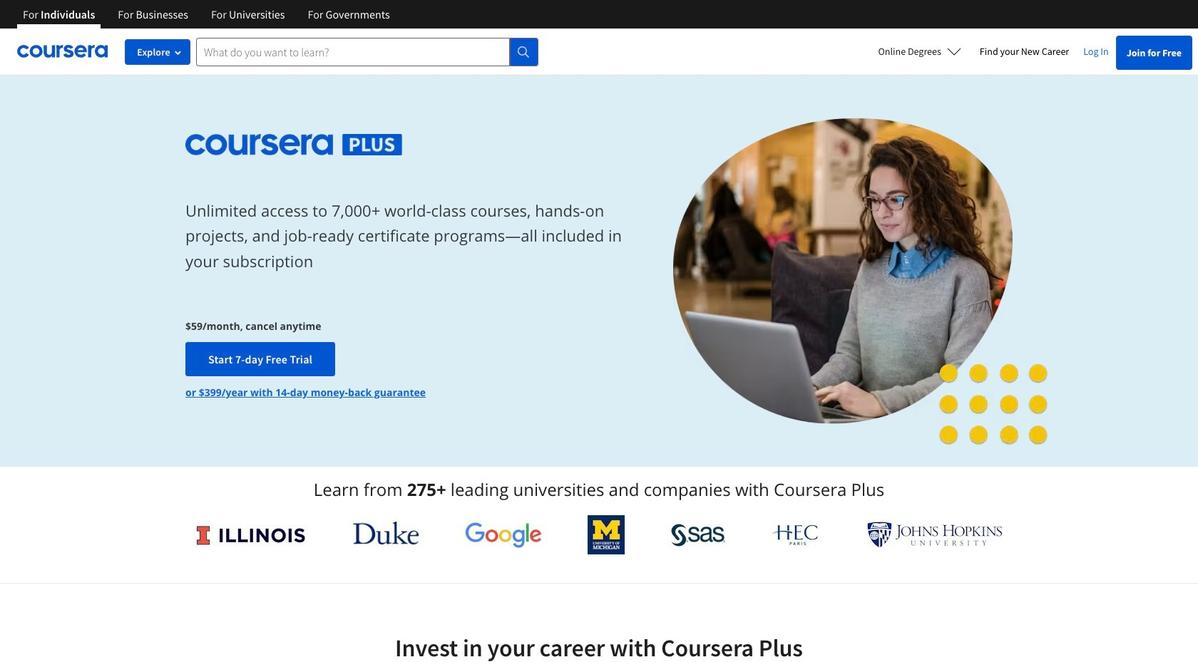 Task type: vqa. For each thing, say whether or not it's contained in the screenshot.
'Google' IMAGE
yes



Task type: describe. For each thing, give the bounding box(es) containing it.
google image
[[465, 522, 542, 549]]

university of illinois at urbana-champaign image
[[196, 524, 307, 547]]

coursera plus image
[[186, 134, 403, 155]]

banner navigation
[[11, 0, 401, 29]]

coursera image
[[17, 40, 108, 63]]

hec paris image
[[772, 521, 822, 550]]

duke university image
[[353, 522, 419, 545]]



Task type: locate. For each thing, give the bounding box(es) containing it.
None search field
[[196, 37, 539, 66]]

sas image
[[671, 524, 726, 547]]

What do you want to learn? text field
[[196, 37, 510, 66]]

johns hopkins university image
[[868, 522, 1003, 549]]

university of michigan image
[[588, 516, 625, 555]]



